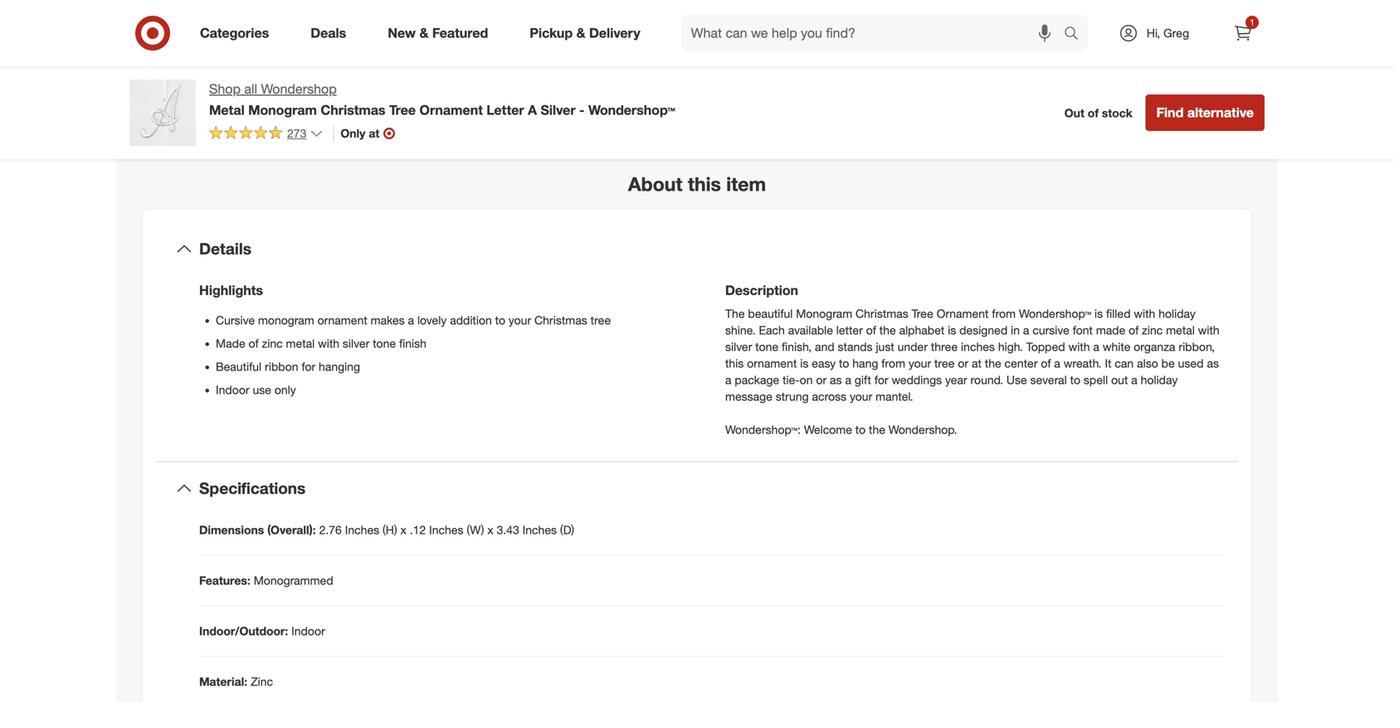 Task type: vqa. For each thing, say whether or not it's contained in the screenshot.
by
no



Task type: describe. For each thing, give the bounding box(es) containing it.
tree inside the beautiful monogram christmas tree ornament from wondershop™ is filled with holiday shine. each available letter of the alphabet is designed in a cursive font made of zinc metal with silver tone finish, and stands just under three inches high.   topped with a white organza ribbon, this ornament is easy to hang from your tree or at the center of a wreath. it can also be used as a package tie-on or as a gift for weddings year round.  use several to spell out a holiday message strung across your mantel.
[[912, 307, 933, 321]]

1 horizontal spatial christmas
[[534, 313, 587, 328]]

search
[[1056, 27, 1096, 43]]

a
[[528, 102, 537, 118]]

wondershop™: welcome to the wondershop.
[[725, 423, 957, 437]]

2 x from the left
[[487, 523, 493, 538]]

What can we help you find? suggestions appear below search field
[[681, 15, 1068, 51]]

2 vertical spatial is
[[800, 356, 809, 371]]

zinc inside the beautiful monogram christmas tree ornament from wondershop™ is filled with holiday shine. each available letter of the alphabet is designed in a cursive font made of zinc metal with silver tone finish, and stands just under three inches high.   topped with a white organza ribbon, this ornament is easy to hang from your tree or at the center of a wreath. it can also be used as a package tie-on or as a gift for weddings year round.  use several to spell out a holiday message strung across your mantel.
[[1142, 323, 1163, 338]]

details button
[[156, 223, 1238, 276]]

wondershop inside the learn more from wondershop button
[[801, 5, 858, 18]]

details
[[199, 239, 251, 259]]

to right welcome at bottom
[[855, 423, 866, 437]]

description
[[725, 282, 798, 299]]

filled
[[1106, 307, 1131, 321]]

also
[[1137, 356, 1158, 371]]

font
[[1073, 323, 1093, 338]]

ornament inside the beautiful monogram christmas tree ornament from wondershop™ is filled with holiday shine. each available letter of the alphabet is designed in a cursive font made of zinc metal with silver tone finish, and stands just under three inches high.   topped with a white organza ribbon, this ornament is easy to hang from your tree or at the center of a wreath. it can also be used as a package tie-on or as a gift for weddings year round.  use several to spell out a holiday message strung across your mantel.
[[937, 307, 989, 321]]

learn more from wondershop button
[[717, 0, 865, 25]]

0 horizontal spatial tone
[[373, 336, 396, 351]]

hi, greg
[[1147, 26, 1189, 40]]

tree inside the beautiful monogram christmas tree ornament from wondershop™ is filled with holiday shine. each available letter of the alphabet is designed in a cursive font made of zinc metal with silver tone finish, and stands just under three inches high.   topped with a white organza ribbon, this ornament is easy to hang from your tree or at the center of a wreath. it can also be used as a package tie-on or as a gift for weddings year round.  use several to spell out a holiday message strung across your mantel.
[[934, 356, 955, 371]]

0 horizontal spatial for
[[302, 360, 315, 374]]

& for new
[[419, 25, 429, 41]]

center
[[1005, 356, 1038, 371]]

about this item
[[628, 172, 766, 196]]

advertisement region
[[717, 38, 1265, 101]]

deals link
[[296, 15, 367, 51]]

finish
[[399, 336, 426, 351]]

1 vertical spatial is
[[948, 323, 956, 338]]

2 inches from the left
[[429, 523, 463, 538]]

new & featured link
[[374, 15, 509, 51]]

hang
[[852, 356, 878, 371]]

2 vertical spatial your
[[850, 389, 872, 404]]

for inside the beautiful monogram christmas tree ornament from wondershop™ is filled with holiday shine. each available letter of the alphabet is designed in a cursive font made of zinc metal with silver tone finish, and stands just under three inches high.   topped with a white organza ribbon, this ornament is easy to hang from your tree or at the center of a wreath. it can also be used as a package tie-on or as a gift for weddings year round.  use several to spell out a holiday message strung across your mantel.
[[874, 373, 888, 387]]

dimensions (overall): 2.76 inches (h) x .12 inches (w) x 3.43 inches (d)
[[199, 523, 574, 538]]

of right out
[[1088, 106, 1099, 120]]

dimensions
[[199, 523, 264, 538]]

used
[[1178, 356, 1204, 371]]

indoor/outdoor: indoor
[[199, 624, 325, 639]]

weddings
[[892, 373, 942, 387]]

of right letter
[[866, 323, 876, 338]]

0 horizontal spatial zinc
[[262, 336, 283, 351]]

made
[[1096, 323, 1125, 338]]

specifications button
[[156, 463, 1238, 515]]

designed
[[959, 323, 1008, 338]]

features:
[[199, 574, 250, 588]]

0 vertical spatial holiday
[[1159, 307, 1196, 321]]

find alternative
[[1156, 105, 1254, 121]]

highlights
[[199, 282, 263, 299]]

out
[[1111, 373, 1128, 387]]

beautiful
[[748, 307, 793, 321]]

wondershop™:
[[725, 423, 801, 437]]

learn more from wondershop
[[724, 5, 858, 18]]

0 horizontal spatial at
[[369, 126, 379, 141]]

greg
[[1163, 26, 1189, 40]]

0 horizontal spatial this
[[688, 172, 721, 196]]

1 vertical spatial your
[[909, 356, 931, 371]]

2 vertical spatial from
[[881, 356, 905, 371]]

cursive
[[1033, 323, 1069, 338]]

ribbon
[[265, 360, 298, 374]]

(w)
[[467, 523, 484, 538]]

mantel.
[[876, 389, 913, 404]]

a left lovely
[[408, 313, 414, 328]]

alternative
[[1187, 105, 1254, 121]]

to right addition
[[495, 313, 505, 328]]

message
[[725, 389, 772, 404]]

tree inside shop all wondershop metal monogram christmas tree ornament letter a silver - wondershop™
[[389, 102, 416, 118]]

0 horizontal spatial ornament
[[317, 313, 367, 328]]

3.43
[[497, 523, 519, 538]]

& for pickup
[[576, 25, 585, 41]]

letter
[[836, 323, 863, 338]]

2.76
[[319, 523, 342, 538]]

tone inside the beautiful monogram christmas tree ornament from wondershop™ is filled with holiday shine. each available letter of the alphabet is designed in a cursive font made of zinc metal with silver tone finish, and stands just under three inches high.   topped with a white organza ribbon, this ornament is easy to hang from your tree or at the center of a wreath. it can also be used as a package tie-on or as a gift for weddings year round.  use several to spell out a holiday message strung across your mantel.
[[755, 340, 778, 354]]

the beautiful monogram christmas tree ornament from wondershop™ is filled with holiday shine. each available letter of the alphabet is designed in a cursive font made of zinc metal with silver tone finish, and stands just under three inches high.   topped with a white organza ribbon, this ornament is easy to hang from your tree or at the center of a wreath. it can also be used as a package tie-on or as a gift for weddings year round.  use several to spell out a holiday message strung across your mantel.
[[725, 307, 1220, 404]]

cursive
[[216, 313, 255, 328]]

beautiful ribbon for hanging
[[216, 360, 360, 374]]

(d)
[[560, 523, 574, 538]]

use
[[1006, 373, 1027, 387]]

made of zinc metal with silver tone finish
[[216, 336, 426, 351]]

lovely
[[417, 313, 447, 328]]

sponsored
[[1215, 103, 1265, 115]]

and
[[815, 340, 834, 354]]

2 vertical spatial the
[[869, 423, 885, 437]]

0 vertical spatial tree
[[591, 313, 611, 328]]

new & featured
[[388, 25, 488, 41]]

only at
[[341, 126, 379, 141]]

to down stands
[[839, 356, 849, 371]]

on
[[800, 373, 813, 387]]

a left white
[[1093, 340, 1099, 354]]

1 vertical spatial indoor
[[291, 624, 325, 639]]

pickup
[[530, 25, 573, 41]]

hanging
[[319, 360, 360, 374]]

a up the several
[[1054, 356, 1060, 371]]

each
[[759, 323, 785, 338]]

only
[[275, 383, 296, 397]]

strung
[[776, 389, 809, 404]]

inches
[[961, 340, 995, 354]]

about
[[628, 172, 682, 196]]

with up 'wreath.' on the right bottom of the page
[[1068, 340, 1090, 354]]

can
[[1115, 356, 1134, 371]]

new
[[388, 25, 416, 41]]

white
[[1103, 340, 1130, 354]]

three
[[931, 340, 958, 354]]

shop all wondershop metal monogram christmas tree ornament letter a silver - wondershop™
[[209, 81, 675, 118]]

3 inches from the left
[[522, 523, 557, 538]]

categories link
[[186, 15, 290, 51]]

it
[[1105, 356, 1111, 371]]

1 x from the left
[[400, 523, 406, 538]]

welcome
[[804, 423, 852, 437]]

tie-
[[783, 373, 800, 387]]

several
[[1030, 373, 1067, 387]]

christmas inside the beautiful monogram christmas tree ornament from wondershop™ is filled with holiday shine. each available letter of the alphabet is designed in a cursive font made of zinc metal with silver tone finish, and stands just under three inches high.   topped with a white organza ribbon, this ornament is easy to hang from your tree or at the center of a wreath. it can also be used as a package tie-on or as a gift for weddings year round.  use several to spell out a holiday message strung across your mantel.
[[856, 307, 908, 321]]

with up ribbon,
[[1198, 323, 1220, 338]]

0 horizontal spatial indoor
[[216, 383, 249, 397]]

silver
[[541, 102, 576, 118]]

of down filled
[[1129, 323, 1139, 338]]

0 vertical spatial your
[[509, 313, 531, 328]]

stands
[[838, 340, 873, 354]]

metal
[[209, 102, 245, 118]]

across
[[812, 389, 847, 404]]

makes
[[371, 313, 405, 328]]



Task type: locate. For each thing, give the bounding box(es) containing it.
material: zinc
[[199, 675, 273, 689]]

1 vertical spatial the
[[985, 356, 1001, 371]]

1 horizontal spatial from
[[881, 356, 905, 371]]

1 horizontal spatial your
[[850, 389, 872, 404]]

pickup & delivery link
[[516, 15, 661, 51]]

find alternative button
[[1146, 95, 1265, 131]]

1 vertical spatial or
[[816, 373, 827, 387]]

1 horizontal spatial monogram
[[796, 307, 852, 321]]

1 horizontal spatial inches
[[429, 523, 463, 538]]

0 vertical spatial or
[[958, 356, 968, 371]]

a up the message
[[725, 373, 731, 387]]

1 vertical spatial tree
[[912, 307, 933, 321]]

inches
[[345, 523, 379, 538], [429, 523, 463, 538], [522, 523, 557, 538]]

1 vertical spatial wondershop
[[261, 81, 337, 97]]

1 horizontal spatial wondershop
[[801, 5, 858, 18]]

with right filled
[[1134, 307, 1155, 321]]

delivery
[[589, 25, 640, 41]]

a right out
[[1131, 373, 1137, 387]]

1 horizontal spatial tree
[[912, 307, 933, 321]]

0 horizontal spatial x
[[400, 523, 406, 538]]

holiday up ribbon,
[[1159, 307, 1196, 321]]

273 link
[[209, 125, 323, 144]]

0 horizontal spatial monogram
[[248, 102, 317, 118]]

for right gift
[[874, 373, 888, 387]]

metal inside the beautiful monogram christmas tree ornament from wondershop™ is filled with holiday shine. each available letter of the alphabet is designed in a cursive font made of zinc metal with silver tone finish, and stands just under three inches high.   topped with a white organza ribbon, this ornament is easy to hang from your tree or at the center of a wreath. it can also be used as a package tie-on or as a gift for weddings year round.  use several to spell out a holiday message strung across your mantel.
[[1166, 323, 1195, 338]]

1
[[1250, 17, 1254, 27]]

1 vertical spatial from
[[992, 307, 1016, 321]]

1 vertical spatial wondershop™
[[1019, 307, 1091, 321]]

is up on
[[800, 356, 809, 371]]

1 vertical spatial holiday
[[1141, 373, 1178, 387]]

your up weddings
[[909, 356, 931, 371]]

out
[[1064, 106, 1084, 120]]

silver up hanging
[[343, 336, 370, 351]]

ornament up designed
[[937, 307, 989, 321]]

0 vertical spatial as
[[1207, 356, 1219, 371]]

alphabet
[[899, 323, 945, 338]]

0 vertical spatial ornament
[[317, 313, 367, 328]]

& right pickup
[[576, 25, 585, 41]]

wondershop inside shop all wondershop metal monogram christmas tree ornament letter a silver - wondershop™
[[261, 81, 337, 97]]

indoor down beautiful
[[216, 383, 249, 397]]

zinc up ribbon
[[262, 336, 283, 351]]

monogram
[[248, 102, 317, 118], [796, 307, 852, 321]]

the up round.
[[985, 356, 1001, 371]]

as right used
[[1207, 356, 1219, 371]]

indoor down monogrammed
[[291, 624, 325, 639]]

image of metal monogram christmas tree ornament letter a silver - wondershop™ image
[[129, 80, 196, 146]]

or right on
[[816, 373, 827, 387]]

1 horizontal spatial this
[[725, 356, 744, 371]]

upload photo button
[[197, 15, 329, 52]]

zinc up organza
[[1142, 323, 1163, 338]]

0 horizontal spatial &
[[419, 25, 429, 41]]

1 horizontal spatial ornament
[[937, 307, 989, 321]]

the
[[725, 307, 745, 321]]

of right made
[[249, 336, 259, 351]]

inches right .12
[[429, 523, 463, 538]]

find
[[1156, 105, 1184, 121]]

1 horizontal spatial is
[[948, 323, 956, 338]]

1 vertical spatial tree
[[934, 356, 955, 371]]

wondershop™ right "-"
[[588, 102, 675, 118]]

from down just
[[881, 356, 905, 371]]

tone
[[373, 336, 396, 351], [755, 340, 778, 354]]

0 horizontal spatial tree
[[591, 313, 611, 328]]

wreath.
[[1064, 356, 1102, 371]]

1 vertical spatial as
[[830, 373, 842, 387]]

wondershop right more
[[801, 5, 858, 18]]

of down topped
[[1041, 356, 1051, 371]]

1 horizontal spatial for
[[874, 373, 888, 387]]

at inside the beautiful monogram christmas tree ornament from wondershop™ is filled with holiday shine. each available letter of the alphabet is designed in a cursive font made of zinc metal with silver tone finish, and stands just under three inches high.   topped with a white organza ribbon, this ornament is easy to hang from your tree or at the center of a wreath. it can also be used as a package tie-on or as a gift for weddings year round.  use several to spell out a holiday message strung across your mantel.
[[972, 356, 982, 371]]

inches left the (h)
[[345, 523, 379, 538]]

ornament left letter
[[419, 102, 483, 118]]

1 horizontal spatial at
[[972, 356, 982, 371]]

1 horizontal spatial metal
[[1166, 323, 1195, 338]]

topped
[[1026, 340, 1065, 354]]

0 horizontal spatial from
[[778, 5, 798, 18]]

your right addition
[[509, 313, 531, 328]]

your down gift
[[850, 389, 872, 404]]

tree up the 'alphabet'
[[912, 307, 933, 321]]

1 horizontal spatial ornament
[[747, 356, 797, 371]]

1 horizontal spatial silver
[[725, 340, 752, 354]]

use
[[253, 383, 271, 397]]

1 horizontal spatial x
[[487, 523, 493, 538]]

finish,
[[782, 340, 812, 354]]

2 horizontal spatial your
[[909, 356, 931, 371]]

addition
[[450, 313, 492, 328]]

1 horizontal spatial zinc
[[1142, 323, 1163, 338]]

0 horizontal spatial silver
[[343, 336, 370, 351]]

2 horizontal spatial from
[[992, 307, 1016, 321]]

0 horizontal spatial ornament
[[419, 102, 483, 118]]

wondershop.
[[889, 423, 957, 437]]

0 vertical spatial indoor
[[216, 383, 249, 397]]

from
[[778, 5, 798, 18], [992, 307, 1016, 321], [881, 356, 905, 371]]

1 horizontal spatial wondershop™
[[1019, 307, 1091, 321]]

shop
[[209, 81, 241, 97]]

.12
[[410, 523, 426, 538]]

monogram up 273
[[248, 102, 317, 118]]

x right the (h)
[[400, 523, 406, 538]]

this up package
[[725, 356, 744, 371]]

tree
[[389, 102, 416, 118], [912, 307, 933, 321]]

2 horizontal spatial is
[[1094, 307, 1103, 321]]

search button
[[1056, 15, 1096, 55]]

from right more
[[778, 5, 798, 18]]

year
[[945, 373, 967, 387]]

ribbon,
[[1179, 340, 1215, 354]]

0 horizontal spatial inches
[[345, 523, 379, 538]]

monogram up available
[[796, 307, 852, 321]]

to down 'wreath.' on the right bottom of the page
[[1070, 373, 1080, 387]]

from up in
[[992, 307, 1016, 321]]

1 horizontal spatial or
[[958, 356, 968, 371]]

2 horizontal spatial christmas
[[856, 307, 908, 321]]

wondershop up 273
[[261, 81, 337, 97]]

1 & from the left
[[419, 25, 429, 41]]

gift
[[855, 373, 871, 387]]

categories
[[200, 25, 269, 41]]

a left gift
[[845, 373, 851, 387]]

material:
[[199, 675, 247, 689]]

silver inside the beautiful monogram christmas tree ornament from wondershop™ is filled with holiday shine. each available letter of the alphabet is designed in a cursive font made of zinc metal with silver tone finish, and stands just under three inches high.   topped with a white organza ribbon, this ornament is easy to hang from your tree or at the center of a wreath. it can also be used as a package tie-on or as a gift for weddings year round.  use several to spell out a holiday message strung across your mantel.
[[725, 340, 752, 354]]

the
[[879, 323, 896, 338], [985, 356, 1001, 371], [869, 423, 885, 437]]

metal up the beautiful ribbon for hanging
[[286, 336, 315, 351]]

indoor use only
[[216, 383, 296, 397]]

0 horizontal spatial or
[[816, 373, 827, 387]]

0 vertical spatial wondershop™
[[588, 102, 675, 118]]

with
[[1134, 307, 1155, 321], [1198, 323, 1220, 338], [318, 336, 339, 351], [1068, 340, 1090, 354]]

1 horizontal spatial &
[[576, 25, 585, 41]]

inches left (d)
[[522, 523, 557, 538]]

1 vertical spatial monogram
[[796, 307, 852, 321]]

under
[[898, 340, 928, 354]]

silver down shine.
[[725, 340, 752, 354]]

wondershop™
[[588, 102, 675, 118], [1019, 307, 1091, 321]]

holiday down the be
[[1141, 373, 1178, 387]]

christmas
[[321, 102, 385, 118], [856, 307, 908, 321], [534, 313, 587, 328]]

1 horizontal spatial indoor
[[291, 624, 325, 639]]

0 horizontal spatial your
[[509, 313, 531, 328]]

indoor/outdoor:
[[199, 624, 288, 639]]

tone down makes
[[373, 336, 396, 351]]

1 horizontal spatial tree
[[934, 356, 955, 371]]

1 inches from the left
[[345, 523, 379, 538]]

at down inches
[[972, 356, 982, 371]]

as up the across
[[830, 373, 842, 387]]

this inside the beautiful monogram christmas tree ornament from wondershop™ is filled with holiday shine. each available letter of the alphabet is designed in a cursive font made of zinc metal with silver tone finish, and stands just under three inches high.   topped with a white organza ribbon, this ornament is easy to hang from your tree or at the center of a wreath. it can also be used as a package tie-on or as a gift for weddings year round.  use several to spell out a holiday message strung across your mantel.
[[725, 356, 744, 371]]

with up hanging
[[318, 336, 339, 351]]

ornament up made of zinc metal with silver tone finish
[[317, 313, 367, 328]]

stock
[[1102, 106, 1132, 120]]

0 horizontal spatial wondershop™
[[588, 102, 675, 118]]

letter
[[486, 102, 524, 118]]

0 horizontal spatial wondershop
[[261, 81, 337, 97]]

2 horizontal spatial inches
[[522, 523, 557, 538]]

featured
[[432, 25, 488, 41]]

wondershop™ inside the beautiful monogram christmas tree ornament from wondershop™ is filled with holiday shine. each available letter of the alphabet is designed in a cursive font made of zinc metal with silver tone finish, and stands just under three inches high.   topped with a white organza ribbon, this ornament is easy to hang from your tree or at the center of a wreath. it can also be used as a package tie-on or as a gift for weddings year round.  use several to spell out a holiday message strung across your mantel.
[[1019, 307, 1091, 321]]

monogram
[[258, 313, 314, 328]]

1 vertical spatial ornament
[[937, 307, 989, 321]]

upload
[[237, 25, 280, 42]]

cursive monogram ornament makes a lovely addition to your christmas tree
[[216, 313, 611, 328]]

2 & from the left
[[576, 25, 585, 41]]

1 horizontal spatial tone
[[755, 340, 778, 354]]

0 vertical spatial at
[[369, 126, 379, 141]]

wondershop™ inside shop all wondershop metal monogram christmas tree ornament letter a silver - wondershop™
[[588, 102, 675, 118]]

is up three
[[948, 323, 956, 338]]

(h)
[[383, 523, 397, 538]]

wondershop™ up cursive
[[1019, 307, 1091, 321]]

from inside button
[[778, 5, 798, 18]]

273
[[287, 126, 306, 141]]

0 vertical spatial wondershop
[[801, 5, 858, 18]]

metal
[[1166, 323, 1195, 338], [286, 336, 315, 351]]

holiday
[[1159, 307, 1196, 321], [1141, 373, 1178, 387]]

&
[[419, 25, 429, 41], [576, 25, 585, 41]]

1 vertical spatial this
[[725, 356, 744, 371]]

tree
[[591, 313, 611, 328], [934, 356, 955, 371]]

tone down each
[[755, 340, 778, 354]]

monogrammed
[[254, 574, 333, 588]]

ornament inside the beautiful monogram christmas tree ornament from wondershop™ is filled with holiday shine. each available letter of the alphabet is designed in a cursive font made of zinc metal with silver tone finish, and stands just under three inches high.   topped with a white organza ribbon, this ornament is easy to hang from your tree or at the center of a wreath. it can also be used as a package tie-on or as a gift for weddings year round.  use several to spell out a holiday message strung across your mantel.
[[747, 356, 797, 371]]

a
[[408, 313, 414, 328], [1023, 323, 1029, 338], [1093, 340, 1099, 354], [1054, 356, 1060, 371], [725, 373, 731, 387], [845, 373, 851, 387], [1131, 373, 1137, 387]]

0 horizontal spatial christmas
[[321, 102, 385, 118]]

0 horizontal spatial as
[[830, 373, 842, 387]]

a right in
[[1023, 323, 1029, 338]]

is left filled
[[1094, 307, 1103, 321]]

& right new
[[419, 25, 429, 41]]

at right the only
[[369, 126, 379, 141]]

for down made of zinc metal with silver tone finish
[[302, 360, 315, 374]]

just
[[876, 340, 894, 354]]

package
[[735, 373, 779, 387]]

the up just
[[879, 323, 896, 338]]

beautiful
[[216, 360, 261, 374]]

the down "mantel."
[[869, 423, 885, 437]]

christmas inside shop all wondershop metal monogram christmas tree ornament letter a silver - wondershop™
[[321, 102, 385, 118]]

0 horizontal spatial tree
[[389, 102, 416, 118]]

of
[[1088, 106, 1099, 120], [866, 323, 876, 338], [1129, 323, 1139, 338], [249, 336, 259, 351], [1041, 356, 1051, 371]]

zinc
[[251, 675, 273, 689]]

x right (w) on the left bottom of the page
[[487, 523, 493, 538]]

round.
[[970, 373, 1003, 387]]

metal up ribbon,
[[1166, 323, 1195, 338]]

tree down new
[[389, 102, 416, 118]]

ornament
[[317, 313, 367, 328], [747, 356, 797, 371]]

ornament up package
[[747, 356, 797, 371]]

ornament inside shop all wondershop metal monogram christmas tree ornament letter a silver - wondershop™
[[419, 102, 483, 118]]

0 vertical spatial tree
[[389, 102, 416, 118]]

1 vertical spatial ornament
[[747, 356, 797, 371]]

0 vertical spatial from
[[778, 5, 798, 18]]

0 vertical spatial is
[[1094, 307, 1103, 321]]

0 horizontal spatial metal
[[286, 336, 315, 351]]

this left item
[[688, 172, 721, 196]]

monogram inside shop all wondershop metal monogram christmas tree ornament letter a silver - wondershop™
[[248, 102, 317, 118]]

monogram inside the beautiful monogram christmas tree ornament from wondershop™ is filled with holiday shine. each available letter of the alphabet is designed in a cursive font made of zinc metal with silver tone finish, and stands just under three inches high.   topped with a white organza ribbon, this ornament is easy to hang from your tree or at the center of a wreath. it can also be used as a package tie-on or as a gift for weddings year round.  use several to spell out a holiday message strung across your mantel.
[[796, 307, 852, 321]]

spell
[[1084, 373, 1108, 387]]

0 vertical spatial monogram
[[248, 102, 317, 118]]

0 vertical spatial ornament
[[419, 102, 483, 118]]

or up "year"
[[958, 356, 968, 371]]

all
[[244, 81, 257, 97]]

organza
[[1134, 340, 1175, 354]]

1 horizontal spatial as
[[1207, 356, 1219, 371]]

1 vertical spatial at
[[972, 356, 982, 371]]

0 horizontal spatial is
[[800, 356, 809, 371]]

0 vertical spatial this
[[688, 172, 721, 196]]

0 vertical spatial the
[[879, 323, 896, 338]]

available
[[788, 323, 833, 338]]



